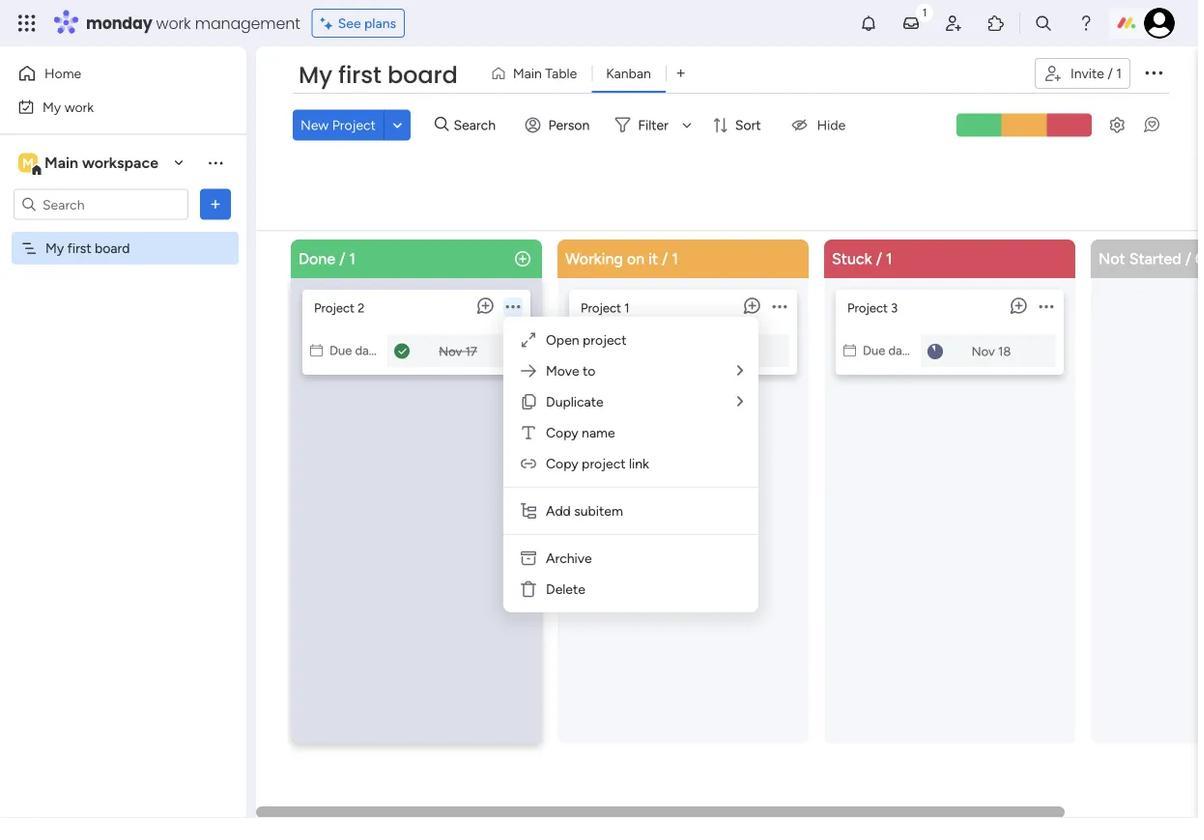Task type: describe. For each thing, give the bounding box(es) containing it.
it
[[649, 249, 658, 268]]

work for monday
[[156, 12, 191, 34]]

not
[[1099, 249, 1126, 268]]

notifications image
[[859, 14, 879, 33]]

my first board inside field
[[299, 59, 458, 91]]

first inside field
[[338, 59, 382, 91]]

invite members image
[[944, 14, 964, 33]]

john smith image
[[1144, 8, 1175, 39]]

name
[[582, 425, 615, 441]]

workspace options image
[[206, 153, 225, 172]]

list arrow image for move to
[[738, 364, 743, 378]]

workspace selection element
[[18, 151, 161, 176]]

1 date from the left
[[355, 343, 381, 358]]

main workspace
[[44, 154, 159, 172]]

board inside my first board field
[[388, 59, 458, 91]]

v2 done deadline image
[[394, 342, 410, 361]]

open project image
[[519, 331, 538, 350]]

select product image
[[17, 14, 37, 33]]

open project
[[546, 332, 627, 348]]

on
[[627, 249, 645, 268]]

due date for working
[[596, 343, 647, 358]]

project for project 3
[[848, 300, 888, 316]]

due for working on it
[[596, 343, 619, 358]]

invite / 1 button
[[1035, 58, 1131, 89]]

done
[[299, 249, 335, 268]]

v2 search image
[[435, 114, 449, 136]]

to
[[583, 363, 596, 379]]

first inside list box
[[67, 240, 91, 257]]

filter button
[[607, 109, 699, 140]]

work for my
[[64, 99, 94, 115]]

due date for stuck
[[863, 343, 914, 358]]

see
[[338, 15, 361, 31]]

add
[[546, 503, 571, 520]]

see plans
[[338, 15, 396, 31]]

/ left 0
[[1186, 249, 1192, 268]]

kanban button
[[592, 58, 666, 89]]

v2 calendar view small outline image for project 3
[[844, 343, 856, 358]]

/ right it at the top of page
[[662, 249, 668, 268]]

arrow down image
[[676, 113, 699, 137]]

3
[[891, 300, 898, 316]]

nov for nov 18
[[972, 344, 995, 359]]

archive
[[546, 550, 592, 567]]

my inside list box
[[45, 240, 64, 257]]

home
[[44, 65, 81, 82]]

my first board list box
[[0, 228, 246, 526]]

duplicate image
[[519, 392, 538, 412]]

hide
[[817, 117, 846, 133]]

workspace
[[82, 154, 159, 172]]

m
[[22, 155, 34, 171]]

my work button
[[12, 91, 208, 122]]

Search in workspace field
[[41, 193, 161, 216]]

17
[[465, 344, 477, 359]]

1 due date from the left
[[330, 343, 381, 358]]

sort
[[735, 117, 761, 133]]

plans
[[364, 15, 396, 31]]

2
[[358, 300, 365, 316]]

my inside button
[[43, 99, 61, 115]]

project for open
[[583, 332, 627, 348]]

project 1
[[581, 300, 630, 316]]

home button
[[12, 58, 208, 89]]

board inside my first board list box
[[95, 240, 130, 257]]

new
[[301, 117, 329, 133]]

move to
[[546, 363, 596, 379]]

duplicate
[[546, 394, 604, 410]]

due for stuck
[[863, 343, 886, 358]]

1 right it at the top of page
[[672, 249, 679, 268]]

copy name image
[[519, 423, 538, 443]]

v2 calendar view small outline image for project 2
[[310, 343, 323, 358]]

1 down working on it / 1
[[625, 300, 630, 316]]

done / 1
[[299, 249, 356, 268]]

my first board inside list box
[[45, 240, 130, 257]]

main table
[[513, 65, 577, 82]]

open
[[546, 332, 580, 348]]

person
[[549, 117, 590, 133]]

working on it / 1
[[565, 249, 679, 268]]

main table button
[[483, 58, 592, 89]]



Task type: locate. For each thing, give the bounding box(es) containing it.
My first board field
[[294, 59, 463, 92]]

1 horizontal spatial board
[[388, 59, 458, 91]]

copy
[[546, 425, 579, 441], [546, 456, 579, 472]]

my up the new
[[299, 59, 332, 91]]

2 horizontal spatial due
[[863, 343, 886, 358]]

0 vertical spatial project
[[583, 332, 627, 348]]

first down search in workspace field
[[67, 240, 91, 257]]

project inside button
[[332, 117, 376, 133]]

sort button
[[705, 109, 773, 140]]

subitem
[[574, 503, 623, 520]]

v2 calendar view small outline image
[[577, 343, 590, 358]]

nov 17
[[439, 344, 477, 359]]

1 right stuck
[[886, 249, 893, 268]]

1 list arrow image from the top
[[738, 364, 743, 378]]

nov left 17
[[439, 344, 462, 359]]

main inside workspace selection 'element'
[[44, 154, 78, 172]]

0 horizontal spatial board
[[95, 240, 130, 257]]

project for project 2
[[314, 300, 355, 316]]

options image down workspace options icon on the left top of page
[[206, 195, 225, 214]]

project
[[583, 332, 627, 348], [582, 456, 626, 472]]

date
[[355, 343, 381, 358], [622, 343, 647, 358], [889, 343, 914, 358]]

due date right v2 calendar view small outline image
[[596, 343, 647, 358]]

see plans button
[[312, 9, 405, 38]]

/ right invite
[[1108, 65, 1113, 82]]

my work
[[43, 99, 94, 115]]

move to image
[[519, 362, 538, 381]]

project down name
[[582, 456, 626, 472]]

0 vertical spatial copy
[[546, 425, 579, 441]]

/ for stuck
[[876, 249, 883, 268]]

2 due from the left
[[596, 343, 619, 358]]

my first board down plans
[[299, 59, 458, 91]]

nov
[[439, 344, 462, 359], [972, 344, 995, 359]]

person button
[[518, 109, 602, 140]]

0 horizontal spatial main
[[44, 154, 78, 172]]

angle down image
[[393, 118, 402, 132]]

1 vertical spatial copy
[[546, 456, 579, 472]]

kanban
[[606, 65, 651, 82]]

1 inside 'button'
[[1117, 65, 1122, 82]]

project up 'open project' at the top
[[581, 300, 621, 316]]

board up v2 search image
[[388, 59, 458, 91]]

monday
[[86, 12, 152, 34]]

1 vertical spatial my first board
[[45, 240, 130, 257]]

add subitem
[[546, 503, 623, 520]]

first
[[338, 59, 382, 91], [67, 240, 91, 257]]

option
[[0, 231, 246, 235]]

project left 2
[[314, 300, 355, 316]]

stuck / 1
[[832, 249, 893, 268]]

0 vertical spatial my
[[299, 59, 332, 91]]

management
[[195, 12, 300, 34]]

1 horizontal spatial options image
[[1143, 61, 1166, 84]]

3 due date from the left
[[863, 343, 914, 358]]

2 date from the left
[[622, 343, 647, 358]]

date for stuck / 1
[[889, 343, 914, 358]]

work inside button
[[64, 99, 94, 115]]

search everything image
[[1034, 14, 1054, 33]]

main inside button
[[513, 65, 542, 82]]

my
[[299, 59, 332, 91], [43, 99, 61, 115], [45, 240, 64, 257]]

0 horizontal spatial due date
[[330, 343, 381, 358]]

table
[[545, 65, 577, 82]]

move
[[546, 363, 580, 379]]

delete
[[546, 581, 586, 598]]

3 due from the left
[[863, 343, 886, 358]]

0 horizontal spatial my first board
[[45, 240, 130, 257]]

1 vertical spatial options image
[[206, 195, 225, 214]]

/ for done
[[339, 249, 346, 268]]

0 horizontal spatial nov
[[439, 344, 462, 359]]

main for main table
[[513, 65, 542, 82]]

project down project 1
[[583, 332, 627, 348]]

due
[[330, 343, 352, 358], [596, 343, 619, 358], [863, 343, 886, 358]]

due down project 3
[[863, 343, 886, 358]]

project
[[332, 117, 376, 133], [314, 300, 355, 316], [581, 300, 621, 316], [848, 300, 888, 316]]

0 horizontal spatial due
[[330, 343, 352, 358]]

board down search in workspace field
[[95, 240, 130, 257]]

0 horizontal spatial v2 calendar view small outline image
[[310, 343, 323, 358]]

work down home
[[64, 99, 94, 115]]

work
[[156, 12, 191, 34], [64, 99, 94, 115]]

due date down 2
[[330, 343, 381, 358]]

1 vertical spatial first
[[67, 240, 91, 257]]

1 for stuck / 1
[[886, 249, 893, 268]]

inbox image
[[902, 14, 921, 33]]

help image
[[1077, 14, 1096, 33]]

3 date from the left
[[889, 343, 914, 358]]

18
[[998, 344, 1011, 359]]

v2 calendar view small outline image down project 3
[[844, 343, 856, 358]]

apps image
[[987, 14, 1006, 33]]

0 horizontal spatial first
[[67, 240, 91, 257]]

copy name
[[546, 425, 615, 441]]

list arrow image
[[738, 364, 743, 378], [738, 395, 743, 409]]

1 horizontal spatial v2 calendar view small outline image
[[844, 343, 856, 358]]

copy right copy project link icon
[[546, 456, 579, 472]]

due date
[[330, 343, 381, 358], [596, 343, 647, 358], [863, 343, 914, 358]]

1 horizontal spatial main
[[513, 65, 542, 82]]

1 image
[[916, 1, 934, 23]]

2 vertical spatial my
[[45, 240, 64, 257]]

2 horizontal spatial due date
[[863, 343, 914, 358]]

archive image
[[519, 549, 538, 568]]

copy project link image
[[519, 454, 538, 474]]

project for project 1
[[581, 300, 621, 316]]

invite
[[1071, 65, 1105, 82]]

first down 'see plans' button
[[338, 59, 382, 91]]

stuck
[[832, 249, 872, 268]]

1 horizontal spatial my first board
[[299, 59, 458, 91]]

0 horizontal spatial options image
[[206, 195, 225, 214]]

/ right the 'done'
[[339, 249, 346, 268]]

2 v2 calendar view small outline image from the left
[[844, 343, 856, 358]]

0 vertical spatial board
[[388, 59, 458, 91]]

0 vertical spatial my first board
[[299, 59, 458, 91]]

add view image
[[677, 66, 685, 80]]

date right v2 calendar view small outline image
[[622, 343, 647, 358]]

date for working on it / 1
[[622, 343, 647, 358]]

0 horizontal spatial work
[[64, 99, 94, 115]]

1 vertical spatial list arrow image
[[738, 395, 743, 409]]

my first board down search in workspace field
[[45, 240, 130, 257]]

1 for done / 1
[[349, 249, 356, 268]]

1 right the 'done'
[[349, 249, 356, 268]]

date down the 3
[[889, 343, 914, 358]]

0 horizontal spatial date
[[355, 343, 381, 358]]

invite / 1
[[1071, 65, 1122, 82]]

1 vertical spatial my
[[43, 99, 61, 115]]

1 nov from the left
[[439, 344, 462, 359]]

0
[[1196, 249, 1199, 268]]

main
[[513, 65, 542, 82], [44, 154, 78, 172]]

1 horizontal spatial work
[[156, 12, 191, 34]]

new project image
[[513, 249, 533, 268]]

date left the v2 done deadline icon
[[355, 343, 381, 358]]

filter
[[638, 117, 669, 133]]

working
[[565, 249, 623, 268]]

0 vertical spatial first
[[338, 59, 382, 91]]

not started / 0
[[1099, 249, 1199, 268]]

due right v2 calendar view small outline image
[[596, 343, 619, 358]]

0 vertical spatial main
[[513, 65, 542, 82]]

/
[[1108, 65, 1113, 82], [339, 249, 346, 268], [662, 249, 668, 268], [876, 249, 883, 268], [1186, 249, 1192, 268]]

add subitem image
[[519, 502, 538, 521]]

work right monday
[[156, 12, 191, 34]]

delete image
[[519, 580, 538, 599]]

1 horizontal spatial due
[[596, 343, 619, 358]]

my first board
[[299, 59, 458, 91], [45, 240, 130, 257]]

1
[[1117, 65, 1122, 82], [349, 249, 356, 268], [672, 249, 679, 268], [886, 249, 893, 268], [625, 300, 630, 316]]

main left table
[[513, 65, 542, 82]]

2 list arrow image from the top
[[738, 395, 743, 409]]

1 horizontal spatial date
[[622, 343, 647, 358]]

my down search in workspace field
[[45, 240, 64, 257]]

1 due from the left
[[330, 343, 352, 358]]

main for main workspace
[[44, 154, 78, 172]]

0 vertical spatial options image
[[1143, 61, 1166, 84]]

2 horizontal spatial date
[[889, 343, 914, 358]]

link
[[629, 456, 649, 472]]

1 vertical spatial project
[[582, 456, 626, 472]]

Search field
[[449, 111, 507, 138]]

project right the new
[[332, 117, 376, 133]]

copy project link
[[546, 456, 649, 472]]

0 vertical spatial work
[[156, 12, 191, 34]]

main right the workspace icon
[[44, 154, 78, 172]]

copy for copy project link
[[546, 456, 579, 472]]

due down project 2
[[330, 343, 352, 358]]

0 vertical spatial list arrow image
[[738, 364, 743, 378]]

options image
[[1143, 61, 1166, 84], [206, 195, 225, 214]]

workspace image
[[18, 152, 38, 174]]

row group
[[287, 239, 1199, 807]]

nov 18
[[972, 344, 1011, 359]]

project left the 3
[[848, 300, 888, 316]]

1 for invite / 1
[[1117, 65, 1122, 82]]

monday work management
[[86, 12, 300, 34]]

1 copy from the top
[[546, 425, 579, 441]]

1 horizontal spatial nov
[[972, 344, 995, 359]]

/ for invite
[[1108, 65, 1113, 82]]

my down home
[[43, 99, 61, 115]]

project 2
[[314, 300, 365, 316]]

nov for nov 17
[[439, 344, 462, 359]]

1 v2 calendar view small outline image from the left
[[310, 343, 323, 358]]

1 horizontal spatial first
[[338, 59, 382, 91]]

1 vertical spatial main
[[44, 154, 78, 172]]

2 copy from the top
[[546, 456, 579, 472]]

copy down duplicate
[[546, 425, 579, 441]]

options image down john smith icon
[[1143, 61, 1166, 84]]

my inside field
[[299, 59, 332, 91]]

project for copy
[[582, 456, 626, 472]]

hide button
[[779, 109, 858, 140]]

v2 calendar view small outline image down project 2
[[310, 343, 323, 358]]

v2 calendar view small outline image
[[310, 343, 323, 358], [844, 343, 856, 358]]

1 vertical spatial work
[[64, 99, 94, 115]]

new project
[[301, 117, 376, 133]]

1 vertical spatial board
[[95, 240, 130, 257]]

project 3
[[848, 300, 898, 316]]

board
[[388, 59, 458, 91], [95, 240, 130, 257]]

row group containing done
[[287, 239, 1199, 807]]

copy for copy name
[[546, 425, 579, 441]]

started
[[1130, 249, 1182, 268]]

nov left 18
[[972, 344, 995, 359]]

new project button
[[293, 109, 384, 140]]

/ inside 'button'
[[1108, 65, 1113, 82]]

1 horizontal spatial due date
[[596, 343, 647, 358]]

list arrow image for duplicate
[[738, 395, 743, 409]]

2 due date from the left
[[596, 343, 647, 358]]

/ right stuck
[[876, 249, 883, 268]]

2 nov from the left
[[972, 344, 995, 359]]

1 right invite
[[1117, 65, 1122, 82]]

due date down the 3
[[863, 343, 914, 358]]



Task type: vqa. For each thing, say whether or not it's contained in the screenshot.
OPEN PROJECT icon
yes



